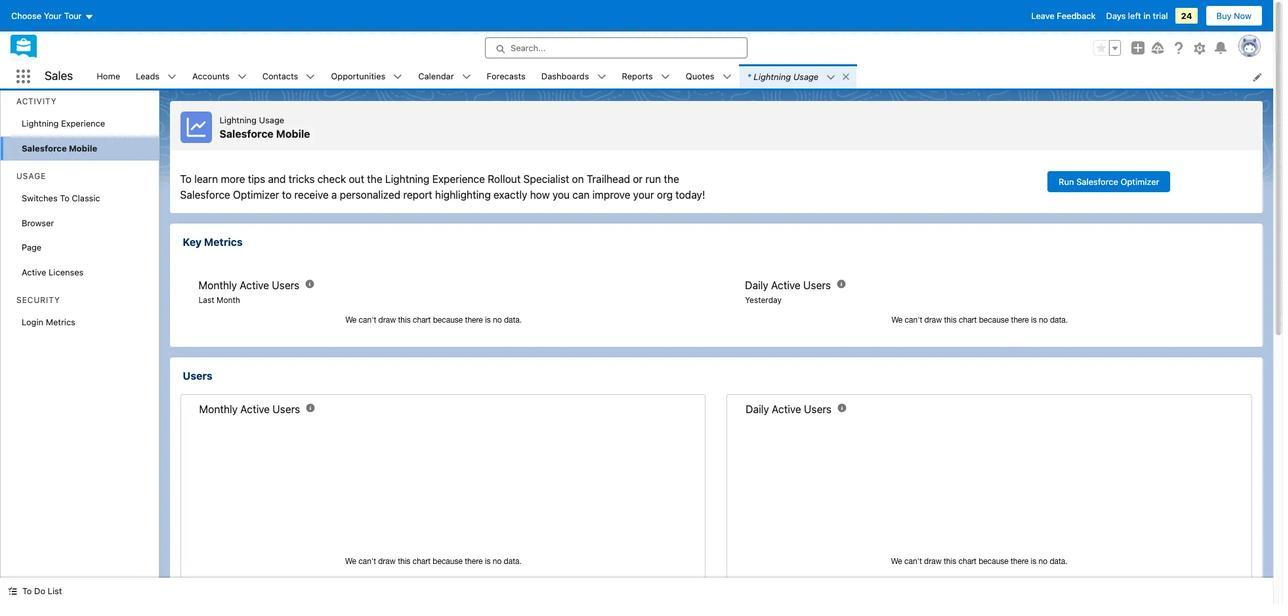 Task type: vqa. For each thing, say whether or not it's contained in the screenshot.
"Login"
yes



Task type: describe. For each thing, give the bounding box(es) containing it.
text default image inside to do list button
[[8, 587, 17, 597]]

run
[[1059, 177, 1075, 187]]

switches
[[22, 193, 58, 204]]

dashboards link
[[534, 64, 597, 89]]

choose
[[11, 11, 41, 21]]

lightning inside to learn more tips and tricks check out the lightning experience rollout specialist on trailhead or run the salesforce optimizer to receive a personalized report highlighting exactly how you can improve your org today!
[[385, 173, 430, 185]]

org
[[657, 189, 673, 201]]

do
[[34, 586, 45, 597]]

calendar link
[[411, 64, 462, 89]]

0 vertical spatial monthly active users
[[199, 280, 300, 292]]

last
[[199, 295, 214, 305]]

key
[[183, 236, 202, 248]]

home
[[97, 71, 120, 81]]

month
[[217, 295, 240, 305]]

list item containing *
[[740, 64, 857, 89]]

feedback
[[1058, 11, 1097, 21]]

your
[[634, 189, 655, 201]]

or
[[633, 173, 643, 185]]

text default image for dashboards
[[597, 72, 607, 82]]

today!
[[676, 189, 706, 201]]

tour
[[64, 11, 82, 21]]

run
[[646, 173, 662, 185]]

can
[[573, 189, 590, 201]]

opportunities link
[[323, 64, 394, 89]]

salesforce down lightning experience
[[22, 143, 67, 153]]

activity
[[16, 97, 57, 106]]

classic
[[72, 193, 100, 204]]

leave
[[1032, 11, 1055, 21]]

home link
[[89, 64, 128, 89]]

lightning usage salesforce mobile
[[220, 115, 310, 140]]

forecasts link
[[479, 64, 534, 89]]

receive
[[295, 189, 329, 201]]

exactly
[[494, 189, 528, 201]]

personalized
[[340, 189, 401, 201]]

accounts list item
[[185, 64, 255, 89]]

1 horizontal spatial to
[[60, 193, 70, 204]]

text default image inside "reports" list item
[[661, 72, 670, 82]]

learn
[[194, 173, 218, 185]]

search... button
[[485, 37, 748, 58]]

how
[[530, 189, 550, 201]]

left
[[1129, 11, 1142, 21]]

days left in trial
[[1107, 11, 1169, 21]]

run salesforce optimizer
[[1059, 177, 1160, 187]]

24
[[1182, 11, 1193, 21]]

calendar list item
[[411, 64, 479, 89]]

leave feedback link
[[1032, 11, 1097, 21]]

improve
[[593, 189, 631, 201]]

leave feedback
[[1032, 11, 1097, 21]]

salesforce inside to learn more tips and tricks check out the lightning experience rollout specialist on trailhead or run the salesforce optimizer to receive a personalized report highlighting exactly how you can improve your org today!
[[180, 189, 230, 201]]

lightning inside 'lightning usage salesforce mobile'
[[220, 115, 257, 126]]

search...
[[511, 43, 546, 53]]

accounts
[[193, 71, 230, 81]]

buy now button
[[1206, 5, 1264, 26]]

opportunities list item
[[323, 64, 411, 89]]

accounts link
[[185, 64, 238, 89]]

active licenses
[[22, 267, 84, 277]]

lightning down "activity"
[[22, 118, 59, 129]]

your
[[44, 11, 62, 21]]

key metrics
[[183, 236, 243, 248]]

report
[[403, 189, 433, 201]]

out
[[349, 173, 365, 185]]

text default image for quotes
[[723, 72, 732, 82]]

quotes list item
[[678, 64, 740, 89]]

days
[[1107, 11, 1127, 21]]

list containing home
[[89, 64, 1274, 89]]

salesforce mobile
[[22, 143, 97, 153]]

run salesforce optimizer link
[[1048, 171, 1171, 192]]

1 the from the left
[[367, 173, 383, 185]]

sales
[[45, 69, 73, 83]]

reports link
[[614, 64, 661, 89]]

text default image for calendar
[[462, 72, 471, 82]]

browser
[[22, 218, 54, 228]]

salesforce right the run
[[1077, 177, 1119, 187]]

1 vertical spatial monthly active users
[[199, 404, 300, 416]]

licenses
[[49, 267, 84, 277]]

buy now
[[1217, 11, 1252, 21]]



Task type: locate. For each thing, give the bounding box(es) containing it.
lightning experience
[[22, 118, 105, 129]]

1 horizontal spatial mobile
[[276, 128, 310, 140]]

trial
[[1154, 11, 1169, 21]]

tricks
[[289, 173, 315, 185]]

leads list item
[[128, 64, 185, 89]]

text default image for leads
[[168, 72, 177, 82]]

mobile down lightning experience
[[69, 143, 97, 153]]

0 vertical spatial daily active users
[[746, 280, 832, 292]]

1 vertical spatial daily active users
[[746, 404, 832, 416]]

list
[[48, 586, 62, 597]]

text default image inside contacts list item
[[306, 72, 315, 82]]

to do list button
[[0, 579, 70, 605]]

*
[[748, 71, 752, 82]]

0 vertical spatial to
[[180, 173, 192, 185]]

1 horizontal spatial metrics
[[204, 236, 243, 248]]

reports
[[622, 71, 653, 81]]

lightning right *
[[754, 71, 792, 82]]

specialist
[[524, 173, 570, 185]]

in
[[1144, 11, 1151, 21]]

0 vertical spatial metrics
[[204, 236, 243, 248]]

1 horizontal spatial optimizer
[[1121, 177, 1160, 187]]

to for to learn more tips and tricks check out the lightning experience rollout specialist on trailhead or run the salesforce optimizer to receive a personalized report highlighting exactly how you can improve your org today!
[[180, 173, 192, 185]]

to
[[282, 189, 292, 201]]

1 vertical spatial optimizer
[[233, 189, 279, 201]]

daily
[[746, 280, 769, 292], [746, 404, 770, 416]]

salesforce down learn
[[180, 189, 230, 201]]

the up personalized
[[367, 173, 383, 185]]

security
[[16, 296, 60, 305]]

lightning
[[754, 71, 792, 82], [220, 115, 257, 126], [22, 118, 59, 129], [385, 173, 430, 185]]

list
[[89, 64, 1274, 89]]

usage right *
[[794, 71, 819, 82]]

and
[[268, 173, 286, 185]]

monthly
[[199, 280, 237, 292], [199, 404, 238, 416]]

usage up switches
[[16, 171, 46, 181]]

experience up salesforce mobile
[[61, 118, 105, 129]]

1 horizontal spatial usage
[[259, 115, 284, 126]]

2 horizontal spatial to
[[180, 173, 192, 185]]

metrics for login metrics
[[46, 317, 75, 328]]

mobile inside 'lightning usage salesforce mobile'
[[276, 128, 310, 140]]

0 vertical spatial text default image
[[661, 72, 670, 82]]

* lightning usage
[[748, 71, 819, 82]]

list item
[[740, 64, 857, 89]]

to for to do list
[[22, 586, 32, 597]]

usage
[[794, 71, 819, 82], [259, 115, 284, 126], [16, 171, 46, 181]]

contacts list item
[[255, 64, 323, 89]]

text default image inside dashboards list item
[[597, 72, 607, 82]]

0 vertical spatial optimizer
[[1121, 177, 1160, 187]]

text default image for opportunities
[[394, 72, 403, 82]]

text default image inside the opportunities list item
[[394, 72, 403, 82]]

0 horizontal spatial mobile
[[69, 143, 97, 153]]

tips
[[248, 173, 266, 185]]

1 vertical spatial metrics
[[46, 317, 75, 328]]

0 vertical spatial daily
[[746, 280, 769, 292]]

active
[[22, 267, 46, 277], [240, 280, 269, 292], [772, 280, 801, 292], [241, 404, 270, 416], [772, 404, 802, 416]]

2 vertical spatial usage
[[16, 171, 46, 181]]

text default image left do
[[8, 587, 17, 597]]

last month
[[199, 295, 240, 305]]

to left do
[[22, 586, 32, 597]]

switches to classic
[[22, 193, 100, 204]]

text default image inside calendar list item
[[462, 72, 471, 82]]

0 vertical spatial mobile
[[276, 128, 310, 140]]

mobile up the tricks
[[276, 128, 310, 140]]

lightning usage logo image
[[180, 112, 212, 143]]

dashboards
[[542, 71, 589, 81]]

yesterday
[[746, 295, 782, 305]]

0 vertical spatial usage
[[794, 71, 819, 82]]

opportunities
[[331, 71, 386, 81]]

salesforce up tips
[[220, 128, 274, 140]]

lightning right lightning usage logo on the top left of the page
[[220, 115, 257, 126]]

text default image inside accounts list item
[[238, 72, 247, 82]]

page
[[22, 242, 42, 253]]

optimizer inside to learn more tips and tricks check out the lightning experience rollout specialist on trailhead or run the salesforce optimizer to receive a personalized report highlighting exactly how you can improve your org today!
[[233, 189, 279, 201]]

choose your tour
[[11, 11, 82, 21]]

optimizer
[[1121, 177, 1160, 187], [233, 189, 279, 201]]

lightning up report
[[385, 173, 430, 185]]

contacts link
[[255, 64, 306, 89]]

0 horizontal spatial the
[[367, 173, 383, 185]]

forecasts
[[487, 71, 526, 81]]

group
[[1094, 40, 1122, 56]]

leads link
[[128, 64, 168, 89]]

2 horizontal spatial usage
[[794, 71, 819, 82]]

the
[[367, 173, 383, 185], [664, 173, 680, 185]]

rollout
[[488, 173, 521, 185]]

to inside button
[[22, 586, 32, 597]]

highlighting
[[435, 189, 491, 201]]

experience inside to learn more tips and tricks check out the lightning experience rollout specialist on trailhead or run the salesforce optimizer to receive a personalized report highlighting exactly how you can improve your org today!
[[433, 173, 485, 185]]

now
[[1235, 11, 1252, 21]]

text default image
[[842, 72, 851, 81], [168, 72, 177, 82], [238, 72, 247, 82], [306, 72, 315, 82], [394, 72, 403, 82], [462, 72, 471, 82], [597, 72, 607, 82], [723, 72, 732, 82], [827, 73, 836, 82]]

usage down contacts link
[[259, 115, 284, 126]]

text default image inside quotes list item
[[723, 72, 732, 82]]

0 horizontal spatial text default image
[[8, 587, 17, 597]]

1 vertical spatial experience
[[433, 173, 485, 185]]

on
[[572, 173, 584, 185]]

text default image right reports
[[661, 72, 670, 82]]

trailhead
[[587, 173, 631, 185]]

to inside to learn more tips and tricks check out the lightning experience rollout specialist on trailhead or run the salesforce optimizer to receive a personalized report highlighting exactly how you can improve your org today!
[[180, 173, 192, 185]]

usage inside 'lightning usage salesforce mobile'
[[259, 115, 284, 126]]

calendar
[[419, 71, 454, 81]]

0 vertical spatial monthly
[[199, 280, 237, 292]]

metrics for key metrics
[[204, 236, 243, 248]]

0 horizontal spatial usage
[[16, 171, 46, 181]]

buy
[[1217, 11, 1232, 21]]

1 vertical spatial to
[[60, 193, 70, 204]]

1 vertical spatial daily
[[746, 404, 770, 416]]

users
[[272, 280, 300, 292], [804, 280, 832, 292], [183, 370, 213, 382], [273, 404, 300, 416], [805, 404, 832, 416]]

to
[[180, 173, 192, 185], [60, 193, 70, 204], [22, 586, 32, 597]]

1 horizontal spatial the
[[664, 173, 680, 185]]

more
[[221, 173, 245, 185]]

dashboards list item
[[534, 64, 614, 89]]

1 vertical spatial monthly
[[199, 404, 238, 416]]

you
[[553, 189, 570, 201]]

experience
[[61, 118, 105, 129], [433, 173, 485, 185]]

mobile
[[276, 128, 310, 140], [69, 143, 97, 153]]

login
[[22, 317, 43, 328]]

1 horizontal spatial text default image
[[661, 72, 670, 82]]

to left learn
[[180, 173, 192, 185]]

2 the from the left
[[664, 173, 680, 185]]

to do list
[[22, 586, 62, 597]]

to learn more tips and tricks check out the lightning experience rollout specialist on trailhead or run the salesforce optimizer to receive a personalized report highlighting exactly how you can improve your org today!
[[180, 173, 706, 201]]

metrics right key
[[204, 236, 243, 248]]

text default image inside leads list item
[[168, 72, 177, 82]]

text default image for contacts
[[306, 72, 315, 82]]

0 horizontal spatial experience
[[61, 118, 105, 129]]

1 horizontal spatial experience
[[433, 173, 485, 185]]

check
[[318, 173, 346, 185]]

salesforce
[[220, 128, 274, 140], [22, 143, 67, 153], [1077, 177, 1119, 187], [180, 189, 230, 201]]

a
[[332, 189, 337, 201]]

quotes
[[686, 71, 715, 81]]

contacts
[[263, 71, 298, 81]]

leads
[[136, 71, 160, 81]]

text default image
[[661, 72, 670, 82], [8, 587, 17, 597]]

1 vertical spatial mobile
[[69, 143, 97, 153]]

metrics right login
[[46, 317, 75, 328]]

salesforce inside 'lightning usage salesforce mobile'
[[220, 128, 274, 140]]

to left "classic"
[[60, 193, 70, 204]]

the up org
[[664, 173, 680, 185]]

0 horizontal spatial metrics
[[46, 317, 75, 328]]

experience up highlighting
[[433, 173, 485, 185]]

0 horizontal spatial optimizer
[[233, 189, 279, 201]]

monthly active users
[[199, 280, 300, 292], [199, 404, 300, 416]]

choose your tour button
[[11, 5, 94, 26]]

0 horizontal spatial to
[[22, 586, 32, 597]]

2 vertical spatial to
[[22, 586, 32, 597]]

text default image for accounts
[[238, 72, 247, 82]]

reports list item
[[614, 64, 678, 89]]

metrics
[[204, 236, 243, 248], [46, 317, 75, 328]]

login metrics
[[22, 317, 75, 328]]

0 vertical spatial experience
[[61, 118, 105, 129]]

1 vertical spatial usage
[[259, 115, 284, 126]]

quotes link
[[678, 64, 723, 89]]

1 vertical spatial text default image
[[8, 587, 17, 597]]



